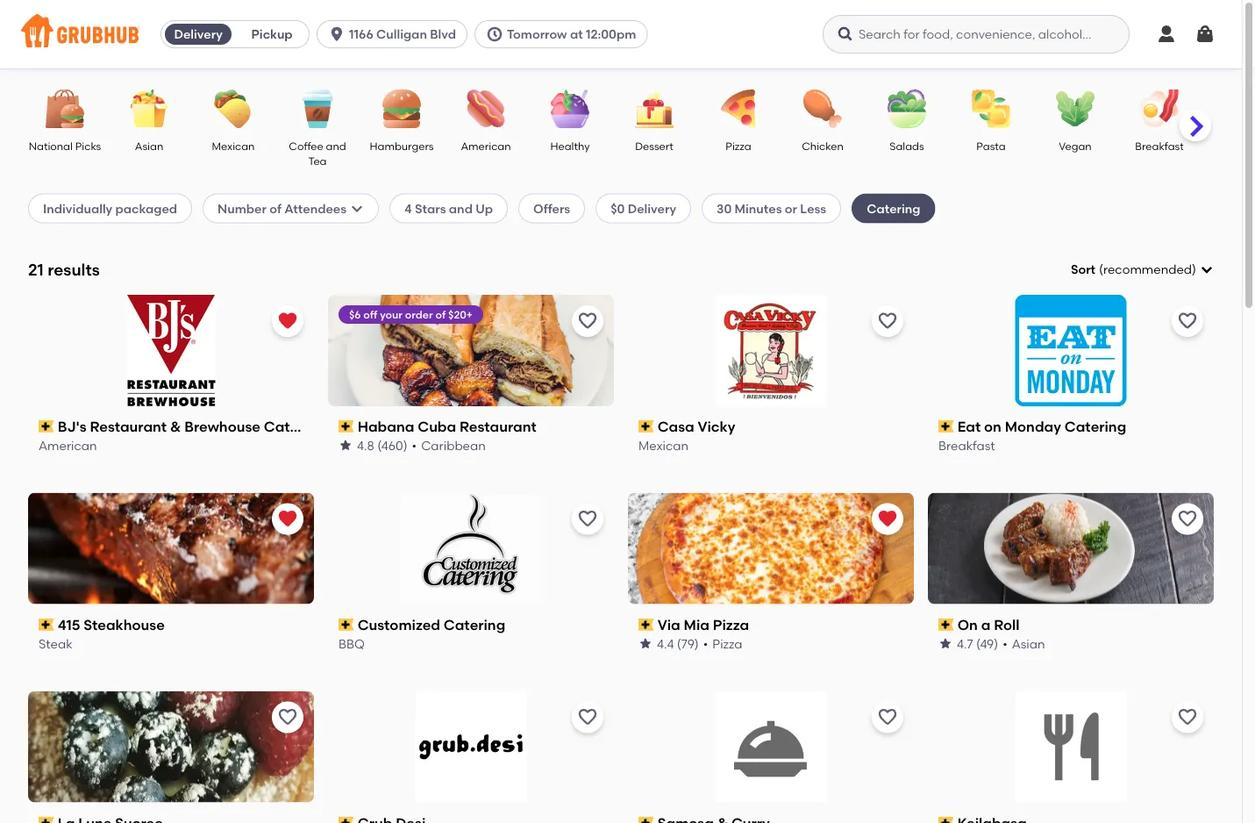 Task type: vqa. For each thing, say whether or not it's contained in the screenshot.


Task type: locate. For each thing, give the bounding box(es) containing it.
saved restaurant image
[[277, 509, 298, 530], [878, 509, 899, 530]]

asian
[[135, 140, 163, 152], [1012, 636, 1046, 651]]

•
[[412, 438, 417, 453], [704, 636, 708, 651], [1003, 636, 1008, 651]]

save this restaurant image for samosa & curry logo's 'save this restaurant' button
[[878, 707, 899, 728]]

la lune sucree logo image
[[28, 691, 314, 803]]

pizza down pizza image
[[726, 140, 752, 152]]

1 vertical spatial mexican
[[639, 438, 689, 453]]

subscription pass image
[[639, 420, 654, 433], [39, 619, 54, 631], [339, 619, 354, 631], [639, 619, 654, 631], [939, 619, 955, 631], [339, 817, 354, 823]]

0 vertical spatial of
[[270, 201, 282, 216]]

of
[[270, 201, 282, 216], [436, 308, 446, 321]]

subscription pass image inside on a roll link
[[939, 619, 955, 631]]

breakfast down the breakfast image
[[1136, 140, 1184, 152]]

via mia pizza logo image
[[628, 493, 914, 604]]

save this restaurant button for on a roll logo
[[1172, 503, 1204, 535]]

restaurant
[[90, 418, 167, 435], [460, 418, 537, 435]]

asian down roll
[[1012, 636, 1046, 651]]

0 horizontal spatial svg image
[[1157, 24, 1178, 45]]

chicken
[[802, 140, 844, 152]]

habana cuba restaurant link
[[339, 417, 604, 436]]

of left the $20+
[[436, 308, 446, 321]]

individually
[[43, 201, 113, 216]]

subscription pass image for via mia pizza
[[639, 619, 654, 631]]

$6
[[349, 308, 361, 321]]

2 saved restaurant image from the left
[[878, 509, 899, 530]]

2 restaurant from the left
[[460, 418, 537, 435]]

0 vertical spatial breakfast
[[1136, 140, 1184, 152]]

stars
[[415, 201, 446, 216]]

1 horizontal spatial restaurant
[[460, 418, 537, 435]]

subscription pass image inside the casa vicky link
[[639, 420, 654, 433]]

saved restaurant image for via mia pizza
[[878, 509, 899, 530]]

save this restaurant image
[[577, 310, 598, 332], [1178, 310, 1199, 332], [1178, 509, 1199, 530], [577, 707, 598, 728], [1178, 707, 1199, 728]]

asian image
[[118, 90, 180, 128]]

offers
[[534, 201, 571, 216]]

eat on monday catering logo image
[[1016, 295, 1127, 406]]

415 steakhouse logo image
[[28, 493, 314, 604]]

mexican down casa
[[639, 438, 689, 453]]

restaurant up caribbean
[[460, 418, 537, 435]]

casa vicky logo image
[[716, 295, 827, 406]]

$20+
[[448, 308, 473, 321]]

star icon image for habana
[[339, 438, 353, 452]]

number
[[218, 201, 267, 216]]

save this restaurant button for grub desi logo
[[572, 702, 604, 733]]

star icon image left 4.8
[[339, 438, 353, 452]]

0 horizontal spatial mexican
[[212, 140, 255, 152]]

1 horizontal spatial breakfast
[[1136, 140, 1184, 152]]

catering
[[867, 201, 921, 216], [264, 418, 326, 435], [1065, 418, 1127, 435], [444, 616, 506, 633]]

0 horizontal spatial saved restaurant image
[[277, 509, 298, 530]]

subscription pass image
[[39, 420, 54, 433], [339, 420, 354, 433], [939, 420, 955, 433], [39, 817, 54, 823], [639, 817, 654, 823], [939, 817, 955, 823]]

• for a
[[1003, 636, 1008, 651]]

1 horizontal spatial star icon image
[[639, 637, 653, 651]]

caribbean
[[421, 438, 486, 453]]

1 horizontal spatial delivery
[[628, 201, 677, 216]]

1 vertical spatial american
[[39, 438, 97, 453]]

bbq
[[339, 636, 365, 651]]

$6 off your order of $20+
[[349, 308, 473, 321]]

0 horizontal spatial star icon image
[[339, 438, 353, 452]]

via mia pizza link
[[639, 615, 904, 635]]

4
[[405, 201, 412, 216]]

30 minutes or less
[[717, 201, 827, 216]]

and up tea
[[326, 140, 346, 152]]

svg image
[[328, 25, 346, 43], [486, 25, 504, 43], [837, 25, 855, 43], [350, 201, 364, 215], [1201, 263, 1215, 277]]

• for cuba
[[412, 438, 417, 453]]

catering down "salads"
[[867, 201, 921, 216]]

svg image right )
[[1201, 263, 1215, 277]]

customized catering logo image
[[401, 493, 542, 604]]

2 horizontal spatial star icon image
[[939, 637, 953, 651]]

None field
[[1071, 261, 1215, 278]]

0 horizontal spatial asian
[[135, 140, 163, 152]]

culligan
[[377, 27, 427, 42]]

pizza
[[726, 140, 752, 152], [713, 616, 749, 633], [713, 636, 743, 651]]

1 svg image from the left
[[1157, 24, 1178, 45]]

0 vertical spatial american
[[461, 140, 511, 152]]

casa
[[658, 418, 695, 435]]

0 horizontal spatial delivery
[[174, 27, 223, 42]]

blvd
[[430, 27, 456, 42]]

restaurant inside habana cuba restaurant link
[[460, 418, 537, 435]]

0 vertical spatial delivery
[[174, 27, 223, 42]]

delivery right $0
[[628, 201, 677, 216]]

via
[[658, 616, 681, 633]]

1 horizontal spatial of
[[436, 308, 446, 321]]

vegan image
[[1045, 90, 1107, 128]]

national
[[29, 140, 73, 152]]

of right number
[[270, 201, 282, 216]]

tea
[[308, 155, 327, 168]]

saved restaurant image
[[277, 310, 298, 332]]

subscription pass image inside via mia pizza link
[[639, 619, 654, 631]]

svg image inside field
[[1201, 263, 1215, 277]]

1 vertical spatial of
[[436, 308, 446, 321]]

star icon image for on
[[939, 637, 953, 651]]

mexican
[[212, 140, 255, 152], [639, 438, 689, 453]]

and left up
[[449, 201, 473, 216]]

1 vertical spatial pizza
[[713, 616, 749, 633]]

breakfast down eat at bottom
[[939, 438, 996, 453]]

svg image left 1166
[[328, 25, 346, 43]]

coffee and tea image
[[287, 90, 348, 128]]

svg image left 'tomorrow'
[[486, 25, 504, 43]]

subscription pass image inside 415 steakhouse link
[[39, 619, 54, 631]]

main navigation navigation
[[0, 0, 1243, 68]]

eat on monday catering
[[958, 418, 1127, 435]]

eat on monday catering link
[[939, 417, 1204, 436]]

star icon image left 4.7
[[939, 637, 953, 651]]

breakfast
[[1136, 140, 1184, 152], [939, 438, 996, 453]]

save this restaurant image for la lune sucree logo 'save this restaurant' button
[[277, 707, 298, 728]]

(
[[1100, 262, 1104, 277]]

save this restaurant image for eat on monday catering logo on the right top of page
[[1178, 310, 1199, 332]]

grub desi logo image
[[416, 691, 527, 803]]

1 restaurant from the left
[[90, 418, 167, 435]]

mexican down mexican 'image'
[[212, 140, 255, 152]]

healthy
[[551, 140, 590, 152]]

american down bj's
[[39, 438, 97, 453]]

subscription pass image inside eat on monday catering link
[[939, 420, 955, 433]]

)
[[1193, 262, 1197, 277]]

• right (79) on the right of the page
[[704, 636, 708, 651]]

1 horizontal spatial saved restaurant image
[[878, 509, 899, 530]]

1 horizontal spatial •
[[704, 636, 708, 651]]

1 saved restaurant image from the left
[[277, 509, 298, 530]]

1 horizontal spatial asian
[[1012, 636, 1046, 651]]

0 horizontal spatial restaurant
[[90, 418, 167, 435]]

415 steakhouse
[[58, 616, 165, 633]]

star icon image
[[339, 438, 353, 452], [639, 637, 653, 651], [939, 637, 953, 651]]

minutes
[[735, 201, 782, 216]]

keilabasa logo image
[[1016, 691, 1127, 803]]

1 vertical spatial asian
[[1012, 636, 1046, 651]]

• right (49)
[[1003, 636, 1008, 651]]

saved restaurant button for via mia pizza
[[872, 503, 904, 535]]

subscription pass image inside customized catering link
[[339, 619, 354, 631]]

recommended
[[1104, 262, 1193, 277]]

on a roll logo image
[[928, 493, 1215, 604]]

• right (460)
[[412, 438, 417, 453]]

2 horizontal spatial •
[[1003, 636, 1008, 651]]

2 vertical spatial pizza
[[713, 636, 743, 651]]

delivery
[[174, 27, 223, 42], [628, 201, 677, 216]]

hamburgers image
[[371, 90, 433, 128]]

saved restaurant button
[[272, 305, 304, 337], [272, 503, 304, 535], [872, 503, 904, 535]]

american down american image
[[461, 140, 511, 152]]

1 horizontal spatial mexican
[[639, 438, 689, 453]]

star icon image left 4.4 at the bottom of page
[[639, 637, 653, 651]]

save this restaurant image for 'save this restaurant' button corresponding to customized catering logo at left
[[577, 509, 598, 530]]

Search for food, convenience, alcohol... search field
[[823, 15, 1130, 54]]

0 vertical spatial asian
[[135, 140, 163, 152]]

save this restaurant button for eat on monday catering logo on the right top of page
[[1172, 305, 1204, 337]]

4.7
[[957, 636, 974, 651]]

pizza up '• pizza'
[[713, 616, 749, 633]]

salads image
[[877, 90, 938, 128]]

american
[[461, 140, 511, 152], [39, 438, 97, 453]]

bj's restaurant & brewhouse catering logo image
[[127, 295, 215, 406]]

1 horizontal spatial and
[[449, 201, 473, 216]]

pickup
[[252, 27, 293, 42]]

restaurant left the "&"
[[90, 418, 167, 435]]

asian down asian image
[[135, 140, 163, 152]]

habana cuba restaurant logo image
[[328, 295, 614, 406]]

mia
[[684, 616, 710, 633]]

4 stars and up
[[405, 201, 493, 216]]

delivery left pickup
[[174, 27, 223, 42]]

habana
[[358, 418, 415, 435]]

off
[[364, 308, 378, 321]]

restaurant inside bj's restaurant & brewhouse catering link
[[90, 418, 167, 435]]

save this restaurant image for casa vicky logo 'save this restaurant' button
[[878, 310, 899, 332]]

save this restaurant image
[[878, 310, 899, 332], [577, 509, 598, 530], [277, 707, 298, 728], [878, 707, 899, 728]]

save this restaurant button
[[572, 305, 604, 337], [872, 305, 904, 337], [1172, 305, 1204, 337], [572, 503, 604, 535], [1172, 503, 1204, 535], [272, 702, 304, 733], [572, 702, 604, 733], [872, 702, 904, 733], [1172, 702, 1204, 733]]

• asian
[[1003, 636, 1046, 651]]

svg image
[[1157, 24, 1178, 45], [1195, 24, 1216, 45]]

results
[[48, 260, 100, 279]]

none field containing sort
[[1071, 261, 1215, 278]]

order
[[405, 308, 433, 321]]

1 vertical spatial breakfast
[[939, 438, 996, 453]]

pizza down via mia pizza
[[713, 636, 743, 651]]

1 horizontal spatial svg image
[[1195, 24, 1216, 45]]

samosa & curry logo image
[[716, 691, 827, 803]]

1 vertical spatial delivery
[[628, 201, 677, 216]]

0 vertical spatial and
[[326, 140, 346, 152]]

30
[[717, 201, 732, 216]]

at
[[570, 27, 583, 42]]

0 horizontal spatial and
[[326, 140, 346, 152]]

0 horizontal spatial •
[[412, 438, 417, 453]]

4.4
[[657, 636, 674, 651]]

roll
[[994, 616, 1020, 633]]

1 horizontal spatial american
[[461, 140, 511, 152]]



Task type: describe. For each thing, give the bounding box(es) containing it.
customized
[[358, 616, 440, 633]]

saved restaurant button for 415 steakhouse
[[272, 503, 304, 535]]

21 results
[[28, 260, 100, 279]]

0 horizontal spatial of
[[270, 201, 282, 216]]

0 vertical spatial mexican
[[212, 140, 255, 152]]

delivery button
[[162, 20, 235, 48]]

your
[[380, 308, 403, 321]]

breakfast image
[[1129, 90, 1191, 128]]

subscription pass image for customized catering
[[339, 619, 354, 631]]

pasta
[[977, 140, 1006, 152]]

415 steakhouse link
[[39, 615, 304, 635]]

save this restaurant button for customized catering logo at left
[[572, 503, 604, 535]]

catering right monday
[[1065, 418, 1127, 435]]

star icon image for via
[[639, 637, 653, 651]]

cuba
[[418, 418, 456, 435]]

0 horizontal spatial american
[[39, 438, 97, 453]]

saved restaurant image for 415 steakhouse
[[277, 509, 298, 530]]

on
[[985, 418, 1002, 435]]

save this restaurant image for grub desi logo
[[577, 707, 598, 728]]

bj's
[[58, 418, 87, 435]]

dessert image
[[624, 90, 685, 128]]

hamburgers
[[370, 140, 434, 152]]

national picks
[[29, 140, 101, 152]]

and inside "coffee and tea"
[[326, 140, 346, 152]]

pickup button
[[235, 20, 309, 48]]

svg image inside 1166 culligan blvd button
[[328, 25, 346, 43]]

415
[[58, 616, 80, 633]]

1166 culligan blvd
[[349, 27, 456, 42]]

subscription pass image for casa vicky
[[639, 420, 654, 433]]

save this restaurant button for casa vicky logo
[[872, 305, 904, 337]]

4.7 (49)
[[957, 636, 999, 651]]

tomorrow
[[507, 27, 567, 42]]

dessert
[[636, 140, 674, 152]]

4.8 (460)
[[357, 438, 408, 453]]

habana cuba restaurant
[[358, 418, 537, 435]]

chicken image
[[792, 90, 854, 128]]

(79)
[[677, 636, 699, 651]]

• for mia
[[704, 636, 708, 651]]

salads
[[890, 140, 925, 152]]

national picks image
[[34, 90, 96, 128]]

saved restaurant button for bj's restaurant & brewhouse catering
[[272, 305, 304, 337]]

svg image inside tomorrow at 12:00pm button
[[486, 25, 504, 43]]

1166
[[349, 27, 374, 42]]

(49)
[[977, 636, 999, 651]]

healthy image
[[540, 90, 601, 128]]

sort ( recommended )
[[1071, 262, 1197, 277]]

on a roll link
[[939, 615, 1204, 635]]

(460)
[[378, 438, 408, 453]]

catering right brewhouse
[[264, 418, 326, 435]]

brewhouse
[[184, 418, 261, 435]]

21
[[28, 260, 44, 279]]

less
[[801, 201, 827, 216]]

save this restaurant image for "keilabasa logo"
[[1178, 707, 1199, 728]]

via mia pizza
[[658, 616, 749, 633]]

save this restaurant image for on a roll logo
[[1178, 509, 1199, 530]]

catering right customized
[[444, 616, 506, 633]]

subscription pass image inside habana cuba restaurant link
[[339, 420, 354, 433]]

picks
[[75, 140, 101, 152]]

0 vertical spatial pizza
[[726, 140, 752, 152]]

subscription pass image inside bj's restaurant & brewhouse catering link
[[39, 420, 54, 433]]

save this restaurant button for la lune sucree logo
[[272, 702, 304, 733]]

vicky
[[698, 418, 736, 435]]

coffee
[[289, 140, 324, 152]]

svg image right attendees
[[350, 201, 364, 215]]

delivery inside button
[[174, 27, 223, 42]]

pasta image
[[961, 90, 1022, 128]]

tomorrow at 12:00pm
[[507, 27, 636, 42]]

steakhouse
[[84, 616, 165, 633]]

save this restaurant button for "keilabasa logo"
[[1172, 702, 1204, 733]]

on
[[958, 616, 978, 633]]

tomorrow at 12:00pm button
[[475, 20, 655, 48]]

2 svg image from the left
[[1195, 24, 1216, 45]]

subscription pass image for on a roll
[[939, 619, 955, 631]]

0 horizontal spatial breakfast
[[939, 438, 996, 453]]

steak
[[39, 636, 72, 651]]

bj's restaurant & brewhouse catering link
[[39, 417, 326, 436]]

eat
[[958, 418, 981, 435]]

1166 culligan blvd button
[[317, 20, 475, 48]]

coffee and tea
[[289, 140, 346, 168]]

$0
[[611, 201, 625, 216]]

4.4 (79)
[[657, 636, 699, 651]]

bj's restaurant & brewhouse catering
[[58, 418, 326, 435]]

$0 delivery
[[611, 201, 677, 216]]

packaged
[[115, 201, 177, 216]]

customized catering link
[[339, 615, 604, 635]]

12:00pm
[[586, 27, 636, 42]]

american image
[[455, 90, 517, 128]]

number of attendees
[[218, 201, 347, 216]]

a
[[982, 616, 991, 633]]

4.8
[[357, 438, 375, 453]]

subscription pass image for 415 steakhouse
[[39, 619, 54, 631]]

1 vertical spatial and
[[449, 201, 473, 216]]

up
[[476, 201, 493, 216]]

casa vicky link
[[639, 417, 904, 436]]

svg image up chicken image
[[837, 25, 855, 43]]

vegan
[[1059, 140, 1092, 152]]

sort
[[1071, 262, 1096, 277]]

pizza image
[[708, 90, 770, 128]]

individually packaged
[[43, 201, 177, 216]]

save this restaurant button for samosa & curry logo
[[872, 702, 904, 733]]

customized catering
[[358, 616, 506, 633]]

or
[[785, 201, 798, 216]]

• caribbean
[[412, 438, 486, 453]]

casa vicky
[[658, 418, 736, 435]]

attendees
[[285, 201, 347, 216]]

&
[[170, 418, 181, 435]]

mexican image
[[203, 90, 264, 128]]



